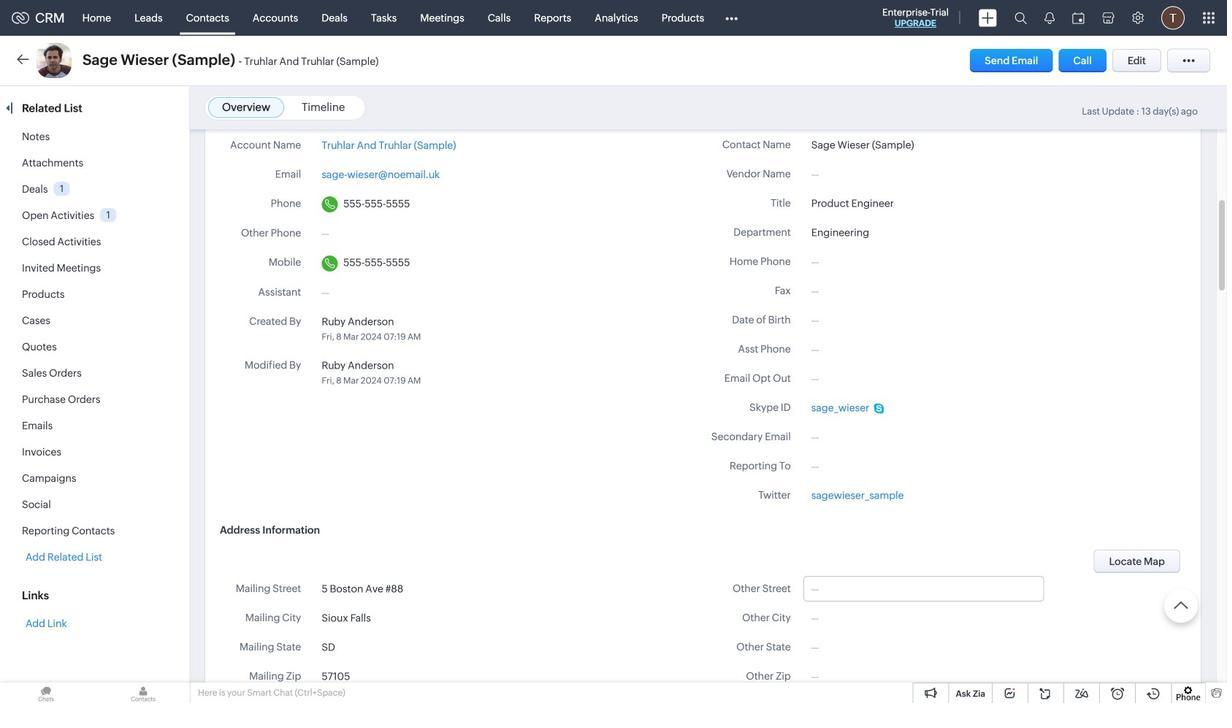 Task type: locate. For each thing, give the bounding box(es) containing it.
profile element
[[1153, 0, 1194, 35]]

None button
[[1095, 550, 1181, 574]]

contacts image
[[97, 683, 189, 704]]

calendar image
[[1073, 12, 1085, 24]]

search image
[[1015, 12, 1028, 24]]

logo image
[[12, 12, 29, 24]]

create menu element
[[971, 0, 1006, 35]]

profile image
[[1162, 6, 1186, 30]]

Other Modules field
[[716, 6, 748, 30]]

signals image
[[1045, 12, 1055, 24]]



Task type: vqa. For each thing, say whether or not it's contained in the screenshot.
leftmost Zoho
no



Task type: describe. For each thing, give the bounding box(es) containing it.
signals element
[[1036, 0, 1064, 36]]

search element
[[1006, 0, 1036, 36]]

chats image
[[0, 683, 92, 704]]

create menu image
[[979, 9, 998, 27]]



